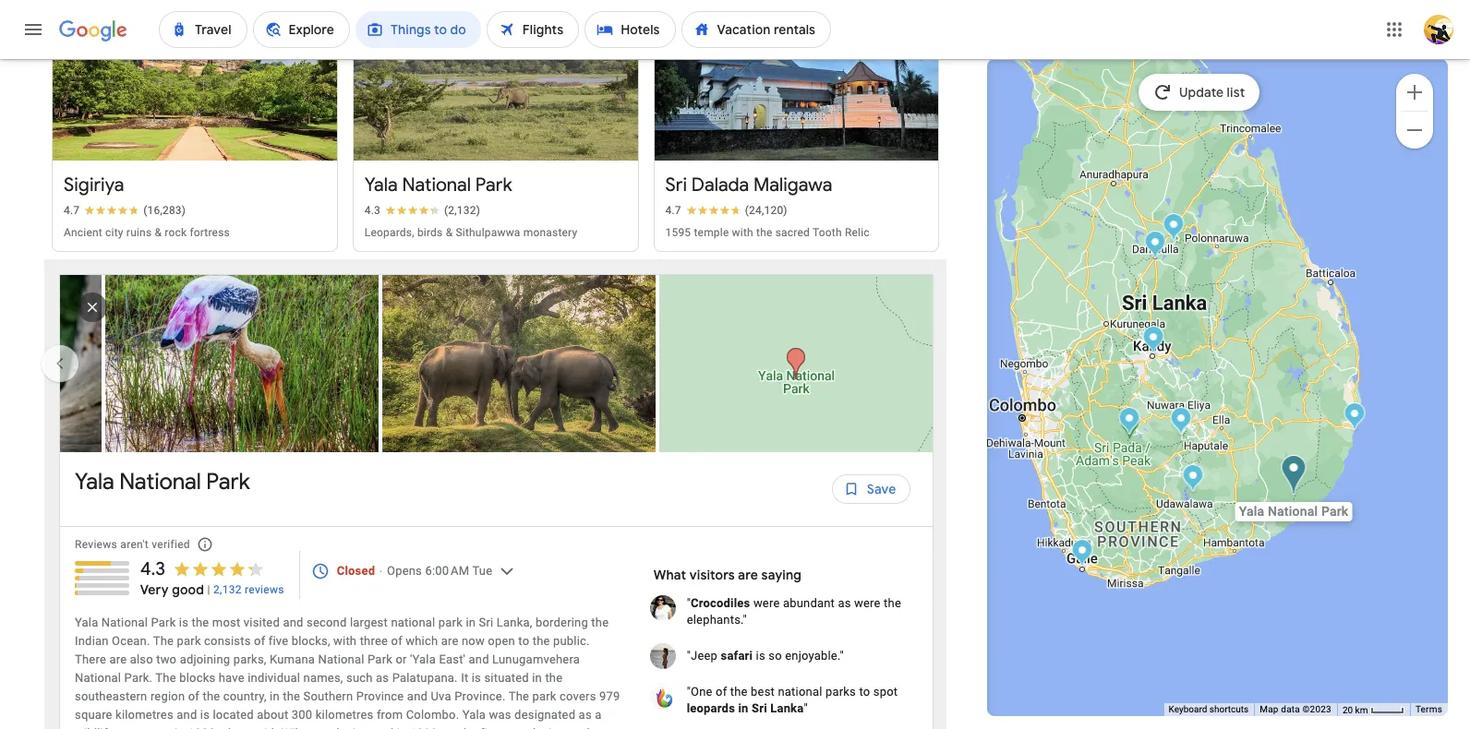 Task type: locate. For each thing, give the bounding box(es) containing it.
yala national park
[[365, 173, 512, 197], [75, 468, 250, 496]]

4.3 inside '4.3 out of 5 stars from 2,132 reviews. very good.' element
[[140, 558, 165, 581]]

0 horizontal spatial park
[[177, 634, 201, 648]]

with
[[732, 226, 754, 239], [334, 634, 357, 648], [255, 727, 278, 730]]

1 vertical spatial 4.3
[[140, 558, 165, 581]]

designated down from
[[333, 727, 394, 730]]

are down ocean.
[[109, 653, 127, 667]]

kilometres
[[116, 708, 174, 722], [316, 708, 374, 722]]

two right also
[[156, 653, 177, 667]]

4.7 inside image
[[666, 204, 682, 217]]

0 vertical spatial two
[[156, 653, 177, 667]]

of up the or at the left of page
[[391, 634, 403, 648]]

update
[[1180, 84, 1224, 101]]

the up also
[[153, 634, 174, 648]]

visitors
[[690, 567, 735, 584]]

dalada
[[692, 173, 749, 197]]

1 vertical spatial to
[[859, 685, 871, 699]]

very good | 2,132 reviews
[[140, 582, 284, 598]]

park up reviews aren't verified icon
[[206, 468, 250, 496]]

4.3 inside 4.3 out of 5 stars from 2,132 reviews 'image'
[[365, 204, 381, 217]]

were right abundant
[[855, 597, 881, 610]]

elephants."
[[687, 613, 747, 627]]

2 4.7 from the left
[[666, 204, 682, 217]]

spot
[[874, 685, 898, 699]]

the left best
[[731, 685, 748, 699]]

in down individual
[[270, 690, 280, 704]]

list
[[0, 261, 933, 471]]

0 vertical spatial national
[[391, 616, 436, 630]]

sri dalada maligawa image
[[1143, 326, 1164, 357]]

most
[[212, 616, 241, 630]]

2 vertical spatial park
[[533, 690, 557, 704]]

province.
[[455, 690, 506, 704]]

to inside the yala national park is the most visited and second largest national park in sri lanka, bordering the indian ocean. the park consists of five blocks, with three of which are now open to the public. there are also two adjoining parks, kumana national park or 'yala east' and lunugamvehera national park. the blocks have individual names, such as palatupana. it is situated in the southeastern region of the country, in the southern province and uva province. the park covers 979 square kilometres and is located about 300 kilometres from colombo. yala was designated as a wildlife sanctuary in 1900, along with wilpattu, designated in 1938, as the first two desi
[[519, 634, 530, 648]]

temple
[[694, 226, 729, 239]]

southeastern
[[75, 690, 147, 704]]

sri up now
[[479, 616, 494, 630]]

1 horizontal spatial were
[[855, 597, 881, 610]]

designated down covers
[[515, 708, 576, 722]]

are
[[738, 567, 758, 584], [441, 634, 459, 648], [109, 653, 127, 667]]

0 horizontal spatial sri
[[479, 616, 494, 630]]

national down "there"
[[75, 671, 121, 685]]

is up 1900,
[[200, 708, 210, 722]]

horton plains national park image
[[1171, 407, 1192, 438]]

"jeep safari is so enjoyable."
[[687, 649, 844, 663]]

park.
[[124, 671, 153, 685]]

park
[[476, 173, 512, 197], [206, 468, 250, 496], [151, 616, 176, 630], [368, 653, 393, 667]]

is right it
[[472, 671, 481, 685]]

4.3 up very
[[140, 558, 165, 581]]

4.3 up leopards, at the left
[[365, 204, 381, 217]]

1 vertical spatial "
[[804, 702, 808, 716]]

zoom out map image
[[1404, 119, 1426, 141]]

1 horizontal spatial two
[[506, 727, 526, 730]]

1 horizontal spatial kilometres
[[316, 708, 374, 722]]

as right abundant
[[838, 597, 851, 610]]

0 horizontal spatial were
[[754, 597, 780, 610]]

sanctuary
[[117, 727, 172, 730]]

such
[[346, 671, 373, 685]]

sri left "dalada"
[[666, 173, 687, 197]]

five
[[269, 634, 289, 648]]

1 vertical spatial sri
[[479, 616, 494, 630]]

update list
[[1180, 84, 1246, 101]]

list item
[[105, 261, 382, 466], [660, 270, 933, 457], [0, 275, 105, 452], [382, 275, 660, 452]]

kilometres up sanctuary
[[116, 708, 174, 722]]

national up names,
[[318, 653, 365, 667]]

1 horizontal spatial yala national park
[[365, 173, 512, 197]]

was
[[489, 708, 511, 722]]

save button
[[832, 467, 911, 512]]

are up east'
[[441, 634, 459, 648]]

0 vertical spatial 4.3
[[365, 204, 381, 217]]

blocks,
[[292, 634, 330, 648]]

0 horizontal spatial national
[[391, 616, 436, 630]]

1 vertical spatial designated
[[333, 727, 394, 730]]

"one
[[687, 685, 713, 699]]

reviews aren't verified
[[75, 538, 190, 551]]

public.
[[553, 634, 590, 648]]

1 horizontal spatial national
[[778, 685, 823, 699]]

"
[[687, 597, 691, 610], [804, 702, 808, 716]]

"jeep
[[687, 649, 718, 663]]

1 vertical spatial yala national park
[[75, 468, 250, 496]]

"one of the best national parks to spot leopards in sri lanka "
[[687, 685, 898, 716]]

yala up reviews
[[75, 468, 114, 496]]

yala up indian
[[75, 616, 98, 630]]

colombo.
[[406, 708, 459, 722]]

yala national park is the most visited and second largest national park in sri lanka, bordering the indian ocean. the park consists of five blocks, with three of which are now open to the public. there are also two adjoining parks, kumana national park or 'yala east' and lunugamvehera national park. the blocks have individual names, such as palatupana. it is situated in the southeastern region of the country, in the southern province and uva province. the park covers 979 square kilometres and is located about 300 kilometres from colombo. yala was designated as a wildlife sanctuary in 1900, along with wilpattu, designated in 1938, as the first two desi
[[75, 616, 620, 730]]

0 horizontal spatial to
[[519, 634, 530, 648]]

4.3 for '4.3 out of 5 stars from 2,132 reviews. very good.' element
[[140, 558, 165, 581]]

0 horizontal spatial designated
[[333, 727, 394, 730]]

yala national park element
[[75, 467, 250, 512]]

'yala
[[410, 653, 436, 667]]

0 horizontal spatial are
[[109, 653, 127, 667]]

closed ⋅ opens 6:00 am tue
[[337, 564, 493, 578]]

1 4.7 from the left
[[64, 204, 80, 217]]

4.7 inside image
[[64, 204, 80, 217]]

of up leopards
[[716, 685, 727, 699]]

yala up leopards, at the left
[[365, 173, 398, 197]]

as left a
[[579, 708, 592, 722]]

2 horizontal spatial with
[[732, 226, 754, 239]]

of down blocks
[[188, 690, 200, 704]]

wildlife
[[75, 727, 114, 730]]

as
[[838, 597, 851, 610], [376, 671, 389, 685], [579, 708, 592, 722], [443, 727, 456, 730]]

4.3
[[365, 204, 381, 217], [140, 558, 165, 581]]

2 horizontal spatial sri
[[752, 702, 767, 716]]

1 vertical spatial national
[[778, 685, 823, 699]]

national up lanka
[[778, 685, 823, 699]]

20 km button
[[1338, 704, 1411, 717]]

national inside the yala national park is the most visited and second largest national park in sri lanka, bordering the indian ocean. the park consists of five blocks, with three of which are now open to the public. there are also two adjoining parks, kumana national park or 'yala east' and lunugamvehera national park. the blocks have individual names, such as palatupana. it is situated in the southeastern region of the country, in the southern province and uva province. the park covers 979 square kilometres and is located about 300 kilometres from colombo. yala was designated as a wildlife sanctuary in 1900, along with wilpattu, designated in 1938, as the first two desi
[[391, 616, 436, 630]]

in right leopards
[[738, 702, 749, 716]]

4.7
[[64, 204, 80, 217], [666, 204, 682, 217]]

and up 'five'
[[283, 616, 304, 630]]

0 horizontal spatial &
[[155, 226, 162, 239]]

east'
[[439, 653, 466, 667]]

crocodiles
[[691, 597, 751, 610]]

the right abundant
[[884, 597, 902, 610]]

" down "enjoyable.""
[[804, 702, 808, 716]]

along
[[221, 727, 252, 730]]

0 horizontal spatial 4.3
[[140, 558, 165, 581]]

opens
[[387, 564, 422, 578]]

region
[[150, 690, 185, 704]]

300
[[292, 708, 313, 722]]

yala national park up verified
[[75, 468, 250, 496]]

largest
[[350, 616, 388, 630]]

is
[[179, 616, 189, 630], [756, 649, 766, 663], [472, 671, 481, 685], [200, 708, 210, 722]]

(2,132)
[[444, 204, 480, 217]]

is left so in the right bottom of the page
[[756, 649, 766, 663]]

2 vertical spatial with
[[255, 727, 278, 730]]

2 horizontal spatial are
[[738, 567, 758, 584]]

" up elephants."
[[687, 597, 691, 610]]

4.7 for sri dalada maligawa
[[666, 204, 682, 217]]

also
[[130, 653, 153, 667]]

keyboard
[[1169, 705, 1208, 715]]

1 horizontal spatial "
[[804, 702, 808, 716]]

park up now
[[439, 616, 463, 630]]

0 horizontal spatial two
[[156, 653, 177, 667]]

udawalawe national park image
[[1183, 465, 1204, 495]]

to down lanka,
[[519, 634, 530, 648]]

the down situated
[[509, 690, 529, 704]]

maligawa
[[754, 173, 833, 197]]

with down the '4.7 out of 5 stars from 24,120 reviews' image
[[732, 226, 754, 239]]

1 vertical spatial the
[[156, 671, 176, 685]]

consists
[[204, 634, 251, 648]]

1 horizontal spatial 4.7
[[666, 204, 682, 217]]

main menu image
[[22, 18, 44, 41]]

the
[[153, 634, 174, 648], [156, 671, 176, 685], [509, 690, 529, 704]]

are left saying
[[738, 567, 758, 584]]

1 horizontal spatial &
[[446, 226, 453, 239]]

lanka
[[771, 702, 804, 716]]

6:00 am
[[425, 564, 470, 578]]

0 horizontal spatial with
[[255, 727, 278, 730]]

4.7 up 1595 in the top of the page
[[666, 204, 682, 217]]

yala down province.
[[463, 708, 486, 722]]

kilometres down southern
[[316, 708, 374, 722]]

2 kilometres from the left
[[316, 708, 374, 722]]

to left spot
[[859, 685, 871, 699]]

sri down best
[[752, 702, 767, 716]]

data
[[1282, 705, 1301, 715]]

⋅
[[378, 564, 384, 578]]

two down was
[[506, 727, 526, 730]]

fortress
[[190, 226, 230, 239]]

very
[[140, 582, 169, 598]]

were down saying
[[754, 597, 780, 610]]

tue
[[472, 564, 493, 578]]

4.3 for 4.3 out of 5 stars from 2,132 reviews 'image'
[[365, 204, 381, 217]]

1 horizontal spatial 4.3
[[365, 204, 381, 217]]

1 horizontal spatial sri
[[666, 173, 687, 197]]

0 vertical spatial to
[[519, 634, 530, 648]]

park left covers
[[533, 690, 557, 704]]

4.7 up ancient
[[64, 204, 80, 217]]

0 horizontal spatial kilometres
[[116, 708, 174, 722]]

the right bordering on the left of page
[[592, 616, 609, 630]]

reviews
[[245, 584, 284, 597]]

and
[[283, 616, 304, 630], [469, 653, 489, 667], [407, 690, 428, 704], [177, 708, 197, 722]]

2 vertical spatial sri
[[752, 702, 767, 716]]

1 horizontal spatial are
[[441, 634, 459, 648]]

0 vertical spatial park
[[439, 616, 463, 630]]

park up adjoining
[[177, 634, 201, 648]]

1 vertical spatial park
[[177, 634, 201, 648]]

leopards, birds & sithulpawwa monastery
[[365, 226, 578, 239]]

1 horizontal spatial with
[[334, 634, 357, 648]]

1 horizontal spatial to
[[859, 685, 871, 699]]

1 vertical spatial two
[[506, 727, 526, 730]]

yala national park up 4.3 out of 5 stars from 2,132 reviews 'image'
[[365, 173, 512, 197]]

0 horizontal spatial 4.7
[[64, 204, 80, 217]]

second
[[307, 616, 347, 630]]

national up which on the left bottom
[[391, 616, 436, 630]]

keyboard shortcuts button
[[1169, 704, 1249, 717]]

2 & from the left
[[446, 226, 453, 239]]

two
[[156, 653, 177, 667], [506, 727, 526, 730]]

1 horizontal spatial designated
[[515, 708, 576, 722]]

sacred
[[776, 226, 810, 239]]

leopards
[[687, 702, 735, 716]]

parks
[[826, 685, 856, 699]]

the up 300
[[283, 690, 300, 704]]

national
[[402, 173, 471, 197], [119, 468, 201, 496], [101, 616, 148, 630], [318, 653, 365, 667], [75, 671, 121, 685]]

map region
[[836, 0, 1471, 730]]

& right birds
[[446, 226, 453, 239]]

as up province
[[376, 671, 389, 685]]

4.7 out of 5 stars from 16,283 reviews image
[[64, 203, 186, 218]]

with down the second at the left bottom of the page
[[334, 634, 357, 648]]

& left rock
[[155, 226, 162, 239]]

the up the region
[[156, 671, 176, 685]]

to
[[519, 634, 530, 648], [859, 685, 871, 699]]

0 horizontal spatial "
[[687, 597, 691, 610]]

closed
[[337, 564, 375, 578]]

with down about
[[255, 727, 278, 730]]

to inside "one of the best national parks to spot leopards in sri lanka "
[[859, 685, 871, 699]]



Task type: vqa. For each thing, say whether or not it's contained in the screenshot.
east'
yes



Task type: describe. For each thing, give the bounding box(es) containing it.
as down colombo.
[[443, 727, 456, 730]]

4.7 out of 5 stars from 24,120 reviews image
[[666, 203, 788, 218]]

abundant
[[783, 597, 835, 610]]

sri inside "one of the best national parks to spot leopards in sri lanka "
[[752, 702, 767, 716]]

saying
[[762, 567, 802, 584]]

lunugamvehera
[[492, 653, 580, 667]]

1 vertical spatial with
[[334, 634, 357, 648]]

0 vertical spatial yala national park
[[365, 173, 512, 197]]

national up verified
[[119, 468, 201, 496]]

park up the (2,132) on the left of page
[[476, 173, 512, 197]]

" crocodiles
[[687, 597, 751, 610]]

1 vertical spatial are
[[441, 634, 459, 648]]

1 kilometres from the left
[[116, 708, 174, 722]]

20
[[1343, 705, 1353, 716]]

good
[[172, 582, 204, 598]]

zoom in map image
[[1404, 81, 1426, 103]]

adjoining
[[180, 653, 230, 667]]

which
[[406, 634, 438, 648]]

4.3 out of 5 stars from 2,132 reviews image
[[365, 203, 480, 218]]

park inside yala national park element
[[206, 468, 250, 496]]

dambulla royal cave temple and golden temple image
[[1145, 231, 1166, 261]]

keyboard shortcuts
[[1169, 705, 1249, 715]]

indian
[[75, 634, 109, 648]]

in left 1900,
[[175, 727, 185, 730]]

and up 1900,
[[177, 708, 197, 722]]

(16,283)
[[143, 204, 186, 217]]

1 were from the left
[[754, 597, 780, 610]]

now
[[462, 634, 485, 648]]

country,
[[223, 690, 267, 704]]

reviews aren't verified image
[[183, 523, 227, 567]]

the down blocks
[[203, 690, 220, 704]]

20 km
[[1343, 705, 1371, 716]]

2 vertical spatial the
[[509, 690, 529, 704]]

the inside were abundant as were the elephants."
[[884, 597, 902, 610]]

tooth
[[813, 226, 842, 239]]

sithulpawwa
[[456, 226, 521, 239]]

1 horizontal spatial park
[[439, 616, 463, 630]]

a
[[595, 708, 602, 722]]

or
[[396, 653, 407, 667]]

first
[[480, 727, 502, 730]]

close detail image
[[70, 285, 115, 330]]

bordering
[[536, 616, 588, 630]]

as inside were abundant as were the elephants."
[[838, 597, 851, 610]]

1938,
[[410, 727, 440, 730]]

sri pada / adam's peak image
[[1119, 407, 1140, 438]]

the left first
[[460, 727, 477, 730]]

save
[[867, 481, 896, 498]]

national inside "one of the best national parks to spot leopards in sri lanka "
[[778, 685, 823, 699]]

" inside "one of the best national parks to spot leopards in sri lanka "
[[804, 702, 808, 716]]

the up lunugamvehera
[[533, 634, 550, 648]]

0 vertical spatial sri
[[666, 173, 687, 197]]

4.7 for sigiriya
[[64, 204, 80, 217]]

sri dalada maligawa
[[666, 173, 833, 197]]

three
[[360, 634, 388, 648]]

0 vertical spatial with
[[732, 226, 754, 239]]

galle dutch fort image
[[1072, 539, 1093, 570]]

1595
[[666, 226, 691, 239]]

blocks
[[179, 671, 216, 685]]

aren't
[[120, 538, 149, 551]]

map data ©2023
[[1260, 705, 1332, 715]]

wilpattu,
[[281, 727, 330, 730]]

lanka,
[[497, 616, 533, 630]]

in down lunugamvehera
[[532, 671, 542, 685]]

km
[[1356, 705, 1369, 716]]

names,
[[304, 671, 343, 685]]

have
[[219, 671, 245, 685]]

what visitors are saying
[[654, 567, 802, 584]]

2 were from the left
[[855, 597, 881, 610]]

ancient
[[64, 226, 102, 239]]

1900,
[[188, 727, 218, 730]]

sri inside the yala national park is the most visited and second largest national park in sri lanka, bordering the indian ocean. the park consists of five blocks, with three of which are now open to the public. there are also two adjoining parks, kumana national park or 'yala east' and lunugamvehera national park. the blocks have individual names, such as palatupana. it is situated in the southeastern region of the country, in the southern province and uva province. the park covers 979 square kilometres and is located about 300 kilometres from colombo. yala was designated as a wildlife sanctuary in 1900, along with wilpattu, designated in 1938, as the first two desi
[[479, 616, 494, 630]]

the inside "one of the best national parks to spot leopards in sri lanka "
[[731, 685, 748, 699]]

open
[[488, 634, 515, 648]]

kumana
[[270, 653, 315, 667]]

0 horizontal spatial yala national park
[[75, 468, 250, 496]]

and down palatupana.
[[407, 690, 428, 704]]

2 horizontal spatial park
[[533, 690, 557, 704]]

update list button
[[1139, 74, 1260, 111]]

of inside "one of the best national parks to spot leopards in sri lanka "
[[716, 685, 727, 699]]

it
[[461, 671, 469, 685]]

in down from
[[397, 727, 407, 730]]

park down three
[[368, 653, 393, 667]]

national up 4.3 out of 5 stars from 2,132 reviews 'image'
[[402, 173, 471, 197]]

ancient city ruins & rock fortress
[[64, 226, 230, 239]]

individual
[[248, 671, 300, 685]]

situated
[[484, 671, 529, 685]]

and down now
[[469, 653, 489, 667]]

birds
[[417, 226, 443, 239]]

square
[[75, 708, 112, 722]]

yala national park image
[[1281, 455, 1306, 497]]

(24,120)
[[745, 204, 788, 217]]

so
[[769, 649, 782, 663]]

visited
[[244, 616, 280, 630]]

0 vertical spatial designated
[[515, 708, 576, 722]]

park down very
[[151, 616, 176, 630]]

ruins
[[126, 226, 152, 239]]

0 vertical spatial "
[[687, 597, 691, 610]]

is down good
[[179, 616, 189, 630]]

rock
[[165, 226, 187, 239]]

province
[[356, 690, 404, 704]]

leopards,
[[365, 226, 415, 239]]

0 vertical spatial the
[[153, 634, 174, 648]]

list
[[1227, 84, 1246, 101]]

terms link
[[1416, 705, 1443, 715]]

1 & from the left
[[155, 226, 162, 239]]

verified
[[152, 538, 190, 551]]

terms
[[1416, 705, 1443, 715]]

national up ocean.
[[101, 616, 148, 630]]

the down lunugamvehera
[[545, 671, 563, 685]]

covers
[[560, 690, 596, 704]]

0 vertical spatial are
[[738, 567, 758, 584]]

4.3 out of 5 stars from 2,132 reviews. very good. element
[[140, 558, 284, 599]]

parks,
[[233, 653, 267, 667]]

monastery
[[524, 226, 578, 239]]

the left most
[[192, 616, 209, 630]]

from
[[377, 708, 403, 722]]

in inside "one of the best national parks to spot leopards in sri lanka "
[[738, 702, 749, 716]]

palatupana.
[[392, 671, 458, 685]]

©2023
[[1303, 705, 1332, 715]]

map
[[1260, 705, 1279, 715]]

the down (24,120)
[[757, 226, 773, 239]]

of down visited
[[254, 634, 265, 648]]

southern
[[304, 690, 353, 704]]

best
[[751, 685, 775, 699]]

in up now
[[466, 616, 476, 630]]

enjoyable."
[[785, 649, 844, 663]]

arugam bay beach image
[[1344, 403, 1365, 433]]

sigiriya image
[[1163, 213, 1184, 244]]

reviews
[[75, 538, 117, 551]]

located
[[213, 708, 254, 722]]

2 vertical spatial are
[[109, 653, 127, 667]]



